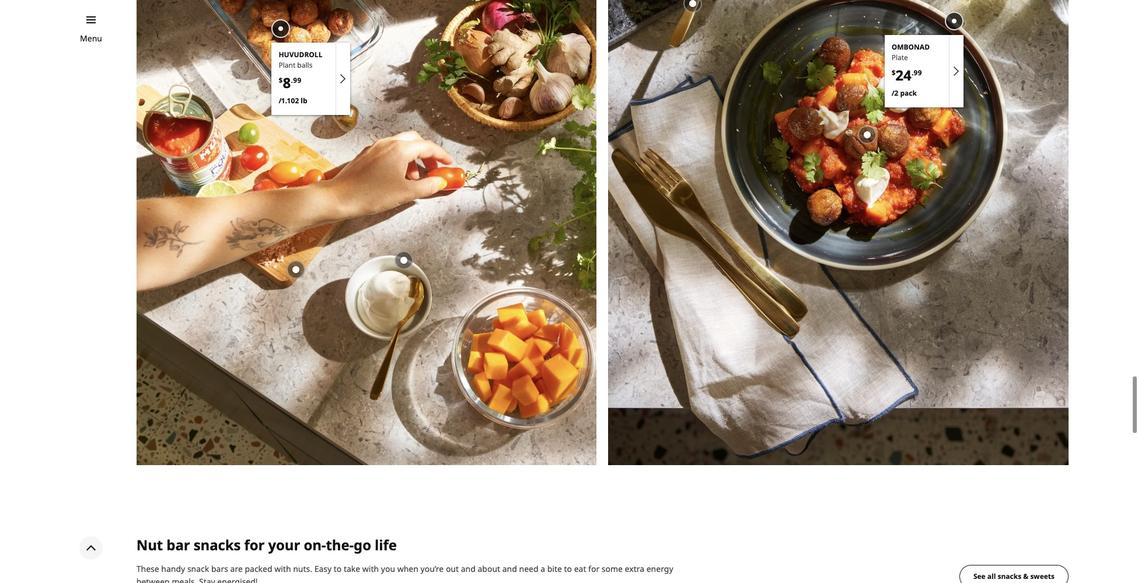 Task type: describe. For each thing, give the bounding box(es) containing it.
these
[[137, 564, 159, 575]]

a vegan tomato and squash stew topped with a few huvudroll plant balls and plant-based yoghurt on an ombonad plate. image
[[609, 0, 1069, 466]]

pack
[[901, 88, 918, 98]]

your
[[268, 536, 300, 555]]

ombonad plate
[[892, 42, 930, 62]]

1 to from the left
[[334, 564, 342, 575]]

8
[[283, 73, 291, 92]]

life
[[375, 536, 397, 555]]

these handy snack bars are packed with nuts. easy to take with you when you're out and about and need a bite to eat for some extra energy between meals. stay energised!
[[137, 564, 674, 584]]

menu
[[80, 33, 102, 44]]

snack
[[187, 564, 209, 575]]

2 to from the left
[[565, 564, 572, 575]]

between
[[137, 577, 170, 584]]

&
[[1024, 572, 1029, 582]]

ombonad
[[892, 42, 930, 52]]

a
[[541, 564, 546, 575]]

packed
[[245, 564, 273, 575]]

/2 pack
[[892, 88, 918, 98]]

1 and from the left
[[461, 564, 476, 575]]

bars
[[211, 564, 228, 575]]

. for 24
[[912, 68, 914, 78]]

bite
[[548, 564, 562, 575]]

menu button
[[80, 32, 102, 45]]

a hand reaching for a tomato on a kitchen countertop with a glass container of huvudroll plant balls and other ingredients. image
[[137, 0, 597, 466]]

energy
[[647, 564, 674, 575]]

when
[[398, 564, 419, 575]]

handy
[[161, 564, 185, 575]]

99 for 8
[[293, 75, 302, 85]]

$ 24 . 99
[[892, 65, 923, 85]]

huvudroll plant balls
[[279, 49, 323, 70]]

see all snacks & sweets
[[974, 572, 1055, 582]]

sweets
[[1031, 572, 1055, 582]]

$ 8 . 99
[[279, 73, 302, 92]]

0 vertical spatial for
[[244, 536, 265, 555]]

about
[[478, 564, 501, 575]]

meals.
[[172, 577, 197, 584]]

huvudroll
[[279, 49, 323, 59]]

nut
[[137, 536, 163, 555]]

the-
[[326, 536, 354, 555]]

eat
[[575, 564, 587, 575]]

see
[[974, 572, 986, 582]]

all
[[988, 572, 997, 582]]



Task type: locate. For each thing, give the bounding box(es) containing it.
you're
[[421, 564, 444, 575]]

.
[[912, 68, 914, 78], [291, 75, 293, 85]]

1 horizontal spatial snacks
[[998, 572, 1022, 582]]

0 horizontal spatial to
[[334, 564, 342, 575]]

with left nuts.
[[275, 564, 291, 575]]

plant
[[279, 60, 296, 70]]

for right eat
[[589, 564, 600, 575]]

to left take
[[334, 564, 342, 575]]

for up packed
[[244, 536, 265, 555]]

/1.102 lb
[[279, 96, 308, 106]]

see all snacks & sweets button
[[960, 565, 1069, 584]]

for
[[244, 536, 265, 555], [589, 564, 600, 575]]

plate
[[892, 52, 909, 62]]

balls
[[297, 60, 313, 70]]

/1.102
[[279, 96, 299, 106]]

. inside $ 8 . 99
[[291, 75, 293, 85]]

lb
[[301, 96, 308, 106]]

. down plant in the left top of the page
[[291, 75, 293, 85]]

nuts.
[[293, 564, 312, 575]]

to left eat
[[565, 564, 572, 575]]

. inside $ 24 . 99
[[912, 68, 914, 78]]

nut bar snacks for your on-the-go life
[[137, 536, 397, 555]]

$
[[892, 68, 896, 78], [279, 75, 283, 85]]

2 with from the left
[[363, 564, 379, 575]]

snacks
[[194, 536, 241, 555], [998, 572, 1022, 582]]

snacks inside button
[[998, 572, 1022, 582]]

0 horizontal spatial snacks
[[194, 536, 241, 555]]

$ down plant in the left top of the page
[[279, 75, 283, 85]]

bar
[[167, 536, 190, 555]]

easy
[[315, 564, 332, 575]]

1 horizontal spatial .
[[912, 68, 914, 78]]

1 with from the left
[[275, 564, 291, 575]]

with
[[275, 564, 291, 575], [363, 564, 379, 575]]

go
[[354, 536, 371, 555]]

1 horizontal spatial 99
[[914, 68, 923, 78]]

and right out
[[461, 564, 476, 575]]

snacks left &
[[998, 572, 1022, 582]]

1 vertical spatial snacks
[[998, 572, 1022, 582]]

99 inside $ 24 . 99
[[914, 68, 923, 78]]

stay
[[199, 577, 215, 584]]

snacks up bars at the left of page
[[194, 536, 241, 555]]

0 horizontal spatial .
[[291, 75, 293, 85]]

2 and from the left
[[503, 564, 517, 575]]

. down the ombonad plate
[[912, 68, 914, 78]]

you
[[381, 564, 395, 575]]

snacks for for
[[194, 536, 241, 555]]

$ inside $ 8 . 99
[[279, 75, 283, 85]]

99 inside $ 8 . 99
[[293, 75, 302, 85]]

. for 8
[[291, 75, 293, 85]]

0 horizontal spatial and
[[461, 564, 476, 575]]

1 horizontal spatial with
[[363, 564, 379, 575]]

$ for 8
[[279, 75, 283, 85]]

24
[[896, 65, 912, 85]]

and
[[461, 564, 476, 575], [503, 564, 517, 575]]

to
[[334, 564, 342, 575], [565, 564, 572, 575]]

0 horizontal spatial for
[[244, 536, 265, 555]]

$ down the plate
[[892, 68, 896, 78]]

on-
[[304, 536, 326, 555]]

1 horizontal spatial for
[[589, 564, 600, 575]]

0 horizontal spatial $
[[279, 75, 283, 85]]

for inside these handy snack bars are packed with nuts. easy to take with you when you're out and about and need a bite to eat for some extra energy between meals. stay energised!
[[589, 564, 600, 575]]

$ for 24
[[892, 68, 896, 78]]

energised!
[[217, 577, 258, 584]]

and left need
[[503, 564, 517, 575]]

/2
[[892, 88, 899, 98]]

1 vertical spatial for
[[589, 564, 600, 575]]

extra
[[625, 564, 645, 575]]

99 right 24
[[914, 68, 923, 78]]

with left you
[[363, 564, 379, 575]]

take
[[344, 564, 361, 575]]

0 vertical spatial snacks
[[194, 536, 241, 555]]

some
[[602, 564, 623, 575]]

0 horizontal spatial with
[[275, 564, 291, 575]]

1 horizontal spatial and
[[503, 564, 517, 575]]

99 right 8
[[293, 75, 302, 85]]

snacks for &
[[998, 572, 1022, 582]]

1 horizontal spatial $
[[892, 68, 896, 78]]

99 for 24
[[914, 68, 923, 78]]

99
[[914, 68, 923, 78], [293, 75, 302, 85]]

1 horizontal spatial to
[[565, 564, 572, 575]]

0 horizontal spatial 99
[[293, 75, 302, 85]]

out
[[446, 564, 459, 575]]

need
[[520, 564, 539, 575]]

$ inside $ 24 . 99
[[892, 68, 896, 78]]

are
[[230, 564, 243, 575]]



Task type: vqa. For each thing, say whether or not it's contained in the screenshot.
right Available
no



